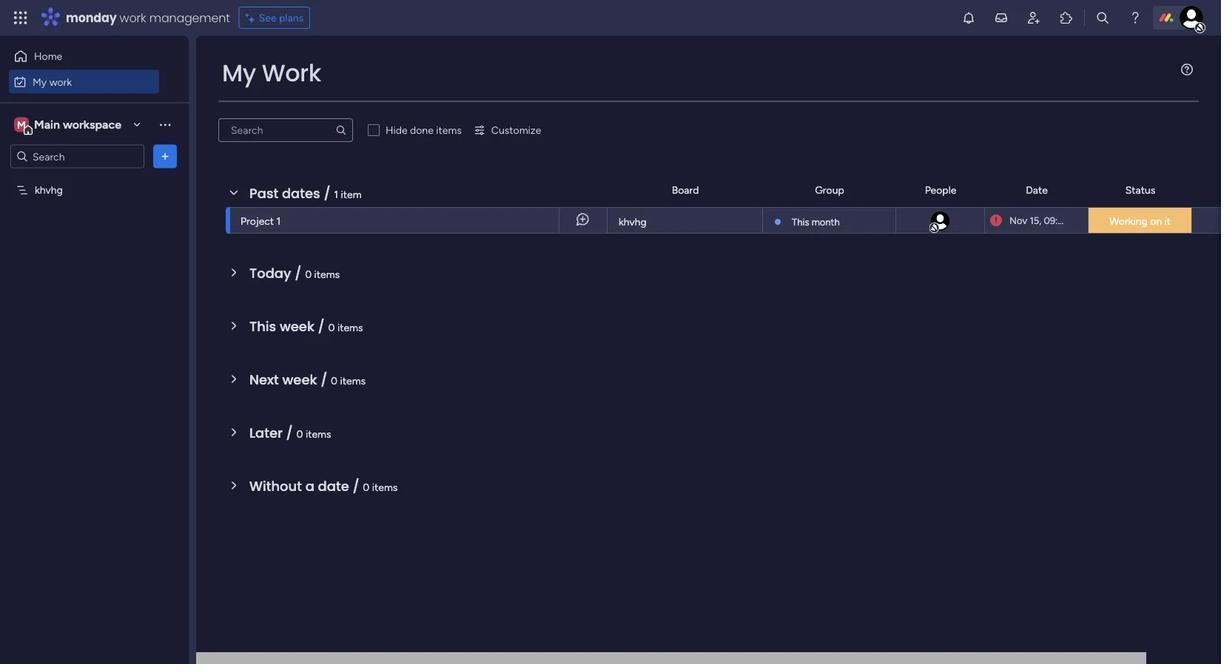 Task type: describe. For each thing, give the bounding box(es) containing it.
khvhg inside khvhg link
[[619, 216, 647, 228]]

today / 0 items
[[249, 264, 340, 283]]

nov 15, 09:00 am
[[1009, 215, 1087, 226]]

15,
[[1030, 215, 1041, 226]]

my work button
[[9, 70, 159, 94]]

date
[[1026, 184, 1048, 196]]

see plans
[[259, 11, 304, 24]]

working on it
[[1109, 215, 1171, 228]]

09:00
[[1044, 215, 1070, 226]]

main workspace
[[34, 118, 121, 132]]

m
[[17, 118, 26, 131]]

workspace selection element
[[14, 116, 124, 135]]

hide done items
[[386, 124, 462, 137]]

my for my work
[[33, 75, 47, 88]]

am
[[1073, 215, 1087, 226]]

khvhg inside the "khvhg" list box
[[35, 184, 63, 196]]

today
[[249, 264, 291, 283]]

done
[[410, 124, 434, 137]]

0 inside 'without a date / 0 items'
[[363, 481, 370, 494]]

items inside 'without a date / 0 items'
[[372, 481, 398, 494]]

1 inside past dates / 1 item
[[334, 188, 338, 201]]

khvhg link
[[616, 208, 753, 235]]

my work
[[222, 57, 321, 90]]

khvhg list box
[[0, 175, 189, 403]]

item
[[341, 188, 362, 201]]

/ right later
[[286, 424, 293, 443]]

board
[[672, 184, 699, 196]]

it
[[1165, 215, 1171, 228]]

week for this
[[280, 317, 314, 336]]

date
[[318, 477, 349, 496]]

nov
[[1009, 215, 1027, 226]]

see
[[259, 11, 277, 24]]

monday
[[66, 9, 117, 26]]

/ up next week / 0 items
[[318, 317, 325, 336]]

0 inside the today / 0 items
[[305, 268, 312, 280]]

plans
[[279, 11, 304, 24]]

notifications image
[[961, 10, 976, 25]]

project
[[241, 215, 274, 227]]

/ left the item
[[324, 184, 331, 203]]

see plans button
[[239, 7, 310, 29]]

inbox image
[[994, 10, 1009, 25]]

without
[[249, 477, 302, 496]]

work
[[262, 57, 321, 90]]

invite members image
[[1027, 10, 1041, 25]]

items inside next week / 0 items
[[340, 374, 366, 387]]

dates
[[282, 184, 320, 203]]

a
[[305, 477, 314, 496]]

/ right date
[[353, 477, 359, 496]]

week for next
[[282, 370, 317, 389]]

0 inside next week / 0 items
[[331, 374, 338, 387]]

apps image
[[1059, 10, 1074, 25]]



Task type: vqa. For each thing, say whether or not it's contained in the screenshot.
top 1
yes



Task type: locate. For each thing, give the bounding box(es) containing it.
my for my work
[[222, 57, 256, 90]]

/
[[324, 184, 331, 203], [295, 264, 302, 283], [318, 317, 325, 336], [321, 370, 327, 389], [286, 424, 293, 443], [353, 477, 359, 496]]

0 horizontal spatial 1
[[276, 215, 281, 227]]

0 down this week / 0 items
[[331, 374, 338, 387]]

workspace image
[[14, 117, 29, 133]]

items inside this week / 0 items
[[337, 321, 363, 334]]

0 horizontal spatial work
[[49, 75, 72, 88]]

0 horizontal spatial khvhg
[[35, 184, 63, 196]]

0 horizontal spatial my
[[33, 75, 47, 88]]

work for monday
[[120, 9, 146, 26]]

0 right date
[[363, 481, 370, 494]]

khvhg
[[35, 184, 63, 196], [619, 216, 647, 228]]

next
[[249, 370, 279, 389]]

work right monday
[[120, 9, 146, 26]]

week right "next"
[[282, 370, 317, 389]]

this week / 0 items
[[249, 317, 363, 336]]

1 horizontal spatial work
[[120, 9, 146, 26]]

0 horizontal spatial this
[[249, 317, 276, 336]]

items inside the today / 0 items
[[314, 268, 340, 280]]

later
[[249, 424, 283, 443]]

0 vertical spatial khvhg
[[35, 184, 63, 196]]

home button
[[9, 44, 159, 68]]

this up "next"
[[249, 317, 276, 336]]

month
[[812, 216, 840, 228]]

this for week
[[249, 317, 276, 336]]

past
[[249, 184, 278, 203]]

1 horizontal spatial khvhg
[[619, 216, 647, 228]]

without a date / 0 items
[[249, 477, 398, 496]]

Search in workspace field
[[31, 148, 124, 165]]

0 inside later / 0 items
[[296, 428, 303, 440]]

select product image
[[13, 10, 28, 25]]

my inside button
[[33, 75, 47, 88]]

workspace options image
[[158, 117, 172, 132]]

gary orlando image
[[929, 210, 951, 232]]

week down the today / 0 items in the top of the page
[[280, 317, 314, 336]]

1
[[334, 188, 338, 201], [276, 215, 281, 227]]

items up next week / 0 items
[[337, 321, 363, 334]]

1 horizontal spatial my
[[222, 57, 256, 90]]

v2 overdue deadline image
[[990, 214, 1002, 228]]

1 vertical spatial work
[[49, 75, 72, 88]]

options image
[[158, 149, 172, 164]]

Filter dashboard by text search field
[[218, 118, 353, 142]]

work inside button
[[49, 75, 72, 88]]

next week / 0 items
[[249, 370, 366, 389]]

menu image
[[1181, 64, 1193, 75]]

0 right today
[[305, 268, 312, 280]]

this
[[792, 216, 809, 228], [249, 317, 276, 336]]

1 vertical spatial week
[[282, 370, 317, 389]]

1 horizontal spatial 1
[[334, 188, 338, 201]]

my work
[[33, 75, 72, 88]]

0 inside this week / 0 items
[[328, 321, 335, 334]]

1 vertical spatial 1
[[276, 215, 281, 227]]

later / 0 items
[[249, 424, 331, 443]]

items up this week / 0 items
[[314, 268, 340, 280]]

1 vertical spatial khvhg
[[619, 216, 647, 228]]

items right done
[[436, 124, 462, 137]]

0
[[305, 268, 312, 280], [328, 321, 335, 334], [331, 374, 338, 387], [296, 428, 303, 440], [363, 481, 370, 494]]

help image
[[1128, 10, 1143, 25]]

working
[[1109, 215, 1148, 228]]

0 right later
[[296, 428, 303, 440]]

0 vertical spatial 1
[[334, 188, 338, 201]]

week
[[280, 317, 314, 336], [282, 370, 317, 389]]

this month
[[792, 216, 840, 228]]

search image
[[335, 124, 347, 136]]

/ right today
[[295, 264, 302, 283]]

items inside later / 0 items
[[306, 428, 331, 440]]

this left the month
[[792, 216, 809, 228]]

people
[[925, 184, 956, 196]]

past dates / 1 item
[[249, 184, 362, 203]]

management
[[149, 9, 230, 26]]

work for my
[[49, 75, 72, 88]]

1 horizontal spatial this
[[792, 216, 809, 228]]

1 left the item
[[334, 188, 338, 201]]

workspace
[[63, 118, 121, 132]]

this for month
[[792, 216, 809, 228]]

0 vertical spatial week
[[280, 317, 314, 336]]

None search field
[[218, 118, 353, 142]]

customize
[[491, 124, 541, 137]]

0 up next week / 0 items
[[328, 321, 335, 334]]

items right later
[[306, 428, 331, 440]]

on
[[1150, 215, 1162, 228]]

my
[[222, 57, 256, 90], [33, 75, 47, 88]]

gary orlando image
[[1180, 6, 1203, 30]]

items down this week / 0 items
[[340, 374, 366, 387]]

hide
[[386, 124, 408, 137]]

main
[[34, 118, 60, 132]]

items right date
[[372, 481, 398, 494]]

my left work
[[222, 57, 256, 90]]

search everything image
[[1095, 10, 1110, 25]]

0 vertical spatial this
[[792, 216, 809, 228]]

home
[[34, 50, 62, 63]]

work down home
[[49, 75, 72, 88]]

/ down this week / 0 items
[[321, 370, 327, 389]]

my down home
[[33, 75, 47, 88]]

group
[[815, 184, 844, 196]]

project 1
[[241, 215, 281, 227]]

1 vertical spatial this
[[249, 317, 276, 336]]

work
[[120, 9, 146, 26], [49, 75, 72, 88]]

monday work management
[[66, 9, 230, 26]]

0 vertical spatial work
[[120, 9, 146, 26]]

1 right project
[[276, 215, 281, 227]]

items
[[436, 124, 462, 137], [314, 268, 340, 280], [337, 321, 363, 334], [340, 374, 366, 387], [306, 428, 331, 440], [372, 481, 398, 494]]

option
[[0, 177, 189, 180]]

status
[[1125, 184, 1156, 196]]

customize button
[[468, 118, 547, 142]]



